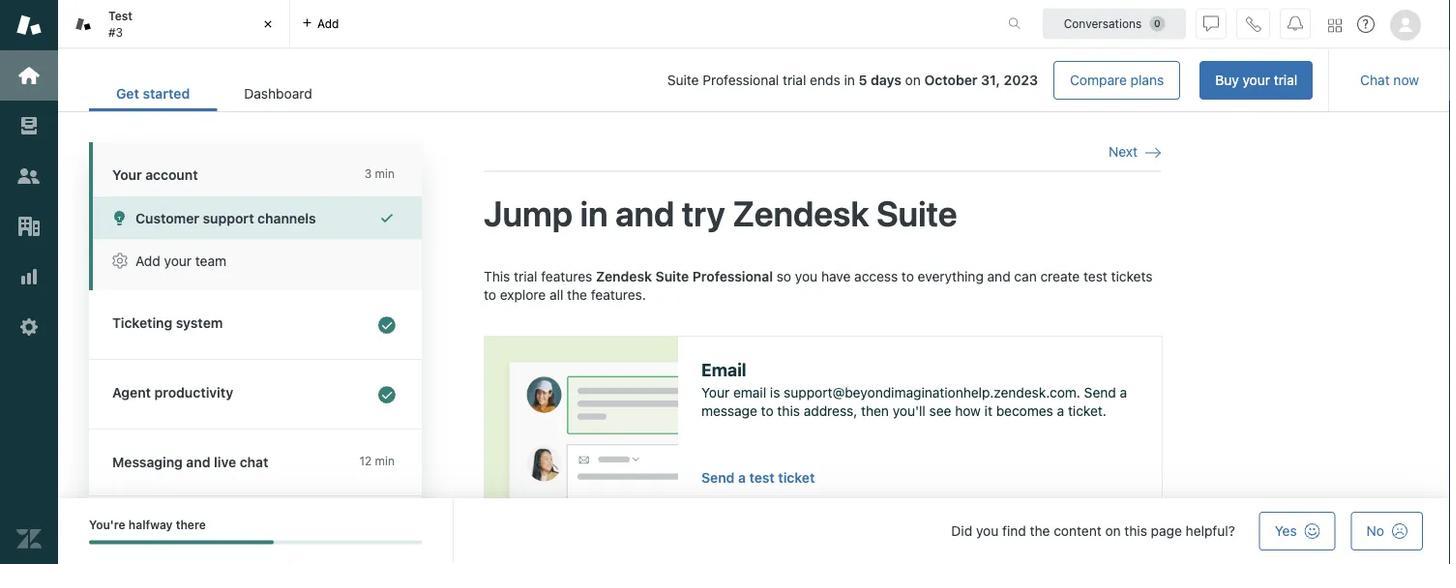 Task type: describe. For each thing, give the bounding box(es) containing it.
access
[[855, 268, 898, 284]]

helpful?
[[1186, 523, 1236, 539]]

yes button
[[1260, 512, 1336, 551]]

zendesk support image
[[16, 13, 42, 38]]

on inside footer
[[1106, 523, 1121, 539]]

buy
[[1216, 72, 1240, 88]]

in inside section
[[844, 72, 855, 88]]

admin image
[[16, 315, 42, 340]]

customer support channels
[[135, 210, 316, 226]]

dashboard
[[244, 86, 312, 102]]

1 horizontal spatial a
[[1057, 403, 1065, 419]]

no
[[1367, 523, 1385, 539]]

3
[[365, 167, 372, 181]]

conversations
[[1064, 17, 1142, 30]]

find
[[1003, 523, 1027, 539]]

12 min
[[359, 454, 395, 468]]

zendesk products image
[[1329, 19, 1342, 32]]

min for your account
[[375, 167, 395, 181]]

the inside so you have access to everything and can create test tickets to explore all the features.
[[567, 287, 588, 303]]

channels
[[258, 210, 316, 226]]

days
[[871, 72, 902, 88]]

2 vertical spatial a
[[738, 470, 746, 486]]

you're halfway there
[[89, 518, 206, 532]]

email your email is support@beyondimaginationhelp.zendesk.com. send a message to this address, then you'll see how it becomes a ticket.
[[702, 359, 1128, 419]]

get
[[116, 86, 139, 102]]

main element
[[0, 0, 58, 564]]

address,
[[804, 403, 858, 419]]

started
[[143, 86, 190, 102]]

ticketing system
[[112, 315, 223, 331]]

views image
[[16, 113, 42, 138]]

email
[[734, 384, 767, 400]]

there
[[176, 518, 206, 532]]

3 min
[[365, 167, 395, 181]]

and inside so you have access to everything and can create test tickets to explore all the features.
[[988, 268, 1011, 284]]

add your team
[[135, 253, 227, 269]]

12
[[359, 454, 372, 468]]

2 horizontal spatial to
[[902, 268, 914, 284]]

email
[[702, 359, 747, 380]]

chat now
[[1361, 72, 1420, 88]]

messaging and live chat
[[112, 454, 268, 470]]

chat now button
[[1345, 61, 1435, 100]]

agent productivity button
[[89, 360, 418, 429]]

messaging
[[112, 454, 183, 470]]

test #3
[[108, 9, 133, 39]]

add
[[317, 17, 339, 30]]

all
[[550, 287, 564, 303]]

compare
[[1070, 72, 1127, 88]]

support@beyondimaginationhelp.zendesk.com.
[[784, 384, 1081, 400]]

send a test ticket
[[702, 470, 815, 486]]

system
[[176, 315, 223, 331]]

1 vertical spatial this
[[1125, 523, 1148, 539]]

october
[[925, 72, 978, 88]]

get started
[[116, 86, 190, 102]]

halfway
[[129, 518, 173, 532]]

agent productivity
[[112, 385, 233, 401]]

you're
[[89, 518, 126, 532]]

trial for your
[[1274, 72, 1298, 88]]

customer support channels button
[[93, 196, 422, 240]]

you for have
[[795, 268, 818, 284]]

ends
[[810, 72, 841, 88]]

compare plans
[[1070, 72, 1164, 88]]

now
[[1394, 72, 1420, 88]]

customer
[[135, 210, 199, 226]]

zendesk image
[[16, 526, 42, 552]]

so you have access to everything and can create test tickets to explore all the features.
[[484, 268, 1153, 303]]

explore
[[500, 287, 546, 303]]

agent
[[112, 385, 151, 401]]

0 horizontal spatial to
[[484, 287, 496, 303]]

compare plans button
[[1054, 61, 1181, 100]]

ticket.
[[1068, 403, 1107, 419]]

to inside email your email is support@beyondimaginationhelp.zendesk.com. send a message to this address, then you'll see how it becomes a ticket.
[[761, 403, 774, 419]]

this trial features zendesk suite professional
[[484, 268, 773, 284]]

tab list containing get started
[[89, 76, 339, 111]]

progress-bar progress bar
[[89, 540, 422, 544]]

team
[[195, 253, 227, 269]]

your inside email your email is support@beyondimaginationhelp.zendesk.com. send a message to this address, then you'll see how it becomes a ticket.
[[702, 384, 730, 400]]

content
[[1054, 523, 1102, 539]]

send inside email your email is support@beyondimaginationhelp.zendesk.com. send a message to this address, then you'll see how it becomes a ticket.
[[1085, 384, 1117, 400]]

0 vertical spatial professional
[[703, 72, 779, 88]]

is
[[770, 384, 780, 400]]

section containing compare plans
[[355, 61, 1314, 100]]

next
[[1109, 144, 1138, 160]]

ticket
[[778, 470, 815, 486]]

did
[[952, 523, 973, 539]]

2023
[[1004, 72, 1039, 88]]

suite professional trial ends in 5 days on october 31, 2023
[[668, 72, 1039, 88]]

add your team button
[[93, 240, 422, 283]]

features
[[541, 268, 593, 284]]

support
[[203, 210, 254, 226]]

1 vertical spatial test
[[750, 470, 775, 486]]

organizations image
[[16, 214, 42, 239]]

jump in and try zendesk suite
[[484, 192, 958, 234]]

live
[[214, 454, 236, 470]]

test
[[108, 9, 133, 23]]

chat
[[240, 454, 268, 470]]

31,
[[982, 72, 1001, 88]]

then
[[861, 403, 889, 419]]

buy your trial button
[[1200, 61, 1314, 100]]



Task type: vqa. For each thing, say whether or not it's contained in the screenshot.
Priority's Change
no



Task type: locate. For each thing, give the bounding box(es) containing it.
0 horizontal spatial test
[[750, 470, 775, 486]]

1 horizontal spatial and
[[616, 192, 675, 234]]

get started image
[[16, 63, 42, 88]]

trial down notifications image
[[1274, 72, 1298, 88]]

tab list
[[89, 76, 339, 111]]

0 horizontal spatial on
[[906, 72, 921, 88]]

1 vertical spatial the
[[1030, 523, 1051, 539]]

everything
[[918, 268, 984, 284]]

1 vertical spatial min
[[375, 454, 395, 468]]

message
[[702, 403, 758, 419]]

in inside content-title region
[[580, 192, 608, 234]]

this down "is"
[[778, 403, 800, 419]]

0 vertical spatial you
[[795, 268, 818, 284]]

conversations button
[[1043, 8, 1187, 39]]

zendesk inside email region
[[596, 268, 652, 284]]

this
[[778, 403, 800, 419], [1125, 523, 1148, 539]]

this
[[484, 268, 510, 284]]

1 min from the top
[[375, 167, 395, 181]]

this left page
[[1125, 523, 1148, 539]]

2 min from the top
[[375, 454, 395, 468]]

1 vertical spatial a
[[1057, 403, 1065, 419]]

in right jump
[[580, 192, 608, 234]]

this inside email your email is support@beyondimaginationhelp.zendesk.com. send a message to this address, then you'll see how it becomes a ticket.
[[778, 403, 800, 419]]

0 vertical spatial to
[[902, 268, 914, 284]]

progress bar image
[[89, 540, 274, 544]]

example of email conversation inside of the ticketing system and the customer is asking the agent about reimbursement policy. image
[[485, 337, 678, 511]]

1 horizontal spatial zendesk
[[733, 192, 869, 234]]

0 horizontal spatial trial
[[514, 268, 538, 284]]

page
[[1151, 523, 1183, 539]]

and inside content-title region
[[616, 192, 675, 234]]

test right the create
[[1084, 268, 1108, 284]]

your
[[1243, 72, 1271, 88], [164, 253, 192, 269]]

trial
[[1274, 72, 1298, 88], [783, 72, 807, 88], [514, 268, 538, 284]]

your up message
[[702, 384, 730, 400]]

2 horizontal spatial and
[[988, 268, 1011, 284]]

1 horizontal spatial you
[[977, 523, 999, 539]]

footer containing did you find the content on this page helpful?
[[58, 498, 1451, 564]]

trial inside email region
[[514, 268, 538, 284]]

0 vertical spatial this
[[778, 403, 800, 419]]

1 horizontal spatial your
[[1243, 72, 1271, 88]]

so
[[777, 268, 792, 284]]

0 vertical spatial and
[[616, 192, 675, 234]]

suite inside email region
[[656, 268, 689, 284]]

0 vertical spatial send
[[1085, 384, 1117, 400]]

0 vertical spatial a
[[1120, 384, 1128, 400]]

tab
[[58, 0, 290, 48]]

0 vertical spatial your
[[1243, 72, 1271, 88]]

you inside footer
[[977, 523, 999, 539]]

on right days
[[906, 72, 921, 88]]

dashboard tab
[[217, 76, 339, 111]]

1 horizontal spatial test
[[1084, 268, 1108, 284]]

#3
[[108, 25, 123, 39]]

trial inside button
[[1274, 72, 1298, 88]]

on inside section
[[906, 72, 921, 88]]

0 vertical spatial your
[[112, 167, 142, 183]]

1 vertical spatial and
[[988, 268, 1011, 284]]

add button
[[290, 0, 351, 47]]

you right so
[[795, 268, 818, 284]]

buy your trial
[[1216, 72, 1298, 88]]

you right "did"
[[977, 523, 999, 539]]

chat
[[1361, 72, 1390, 88]]

you'll
[[893, 403, 926, 419]]

1 vertical spatial in
[[580, 192, 608, 234]]

create
[[1041, 268, 1080, 284]]

0 vertical spatial on
[[906, 72, 921, 88]]

get help image
[[1358, 15, 1375, 33]]

2 vertical spatial suite
[[656, 268, 689, 284]]

can
[[1015, 268, 1037, 284]]

1 horizontal spatial to
[[761, 403, 774, 419]]

your right buy
[[1243, 72, 1271, 88]]

have
[[822, 268, 851, 284]]

your inside your account heading
[[112, 167, 142, 183]]

tabs tab list
[[58, 0, 988, 48]]

0 vertical spatial suite
[[668, 72, 699, 88]]

trial for professional
[[783, 72, 807, 88]]

the right find
[[1030, 523, 1051, 539]]

test inside so you have access to everything and can create test tickets to explore all the features.
[[1084, 268, 1108, 284]]

did you find the content on this page helpful?
[[952, 523, 1236, 539]]

section
[[355, 61, 1314, 100]]

account
[[145, 167, 198, 183]]

1 vertical spatial on
[[1106, 523, 1121, 539]]

zendesk
[[733, 192, 869, 234], [596, 268, 652, 284]]

1 horizontal spatial trial
[[783, 72, 807, 88]]

0 vertical spatial min
[[375, 167, 395, 181]]

2 vertical spatial and
[[186, 454, 211, 470]]

min
[[375, 167, 395, 181], [375, 454, 395, 468]]

1 horizontal spatial on
[[1106, 523, 1121, 539]]

0 vertical spatial in
[[844, 72, 855, 88]]

professional left "ends"
[[703, 72, 779, 88]]

0 vertical spatial zendesk
[[733, 192, 869, 234]]

2 vertical spatial to
[[761, 403, 774, 419]]

1 vertical spatial zendesk
[[596, 268, 652, 284]]

ticketing system button
[[89, 290, 418, 359]]

1 horizontal spatial this
[[1125, 523, 1148, 539]]

1 horizontal spatial your
[[702, 384, 730, 400]]

a
[[1120, 384, 1128, 400], [1057, 403, 1065, 419], [738, 470, 746, 486]]

on
[[906, 72, 921, 88], [1106, 523, 1121, 539]]

min for messaging and live chat
[[375, 454, 395, 468]]

trial left "ends"
[[783, 72, 807, 88]]

jump
[[484, 192, 573, 234]]

professional
[[703, 72, 779, 88], [693, 268, 773, 284]]

your account
[[112, 167, 198, 183]]

the right all in the bottom left of the page
[[567, 287, 588, 303]]

send up 'ticket.'
[[1085, 384, 1117, 400]]

1 vertical spatial send
[[702, 470, 735, 486]]

trial up explore
[[514, 268, 538, 284]]

0 vertical spatial the
[[567, 287, 588, 303]]

and
[[616, 192, 675, 234], [988, 268, 1011, 284], [186, 454, 211, 470]]

how
[[955, 403, 981, 419]]

5
[[859, 72, 868, 88]]

October 31, 2023 text field
[[925, 72, 1039, 88]]

features.
[[591, 287, 646, 303]]

your right add
[[164, 253, 192, 269]]

you inside so you have access to everything and can create test tickets to explore all the features.
[[795, 268, 818, 284]]

your for buy
[[1243, 72, 1271, 88]]

zendesk up features.
[[596, 268, 652, 284]]

ticketing
[[112, 315, 173, 331]]

to right access
[[902, 268, 914, 284]]

your left account
[[112, 167, 142, 183]]

add
[[135, 253, 160, 269]]

1 horizontal spatial send
[[1085, 384, 1117, 400]]

zendesk inside content-title region
[[733, 192, 869, 234]]

1 vertical spatial to
[[484, 287, 496, 303]]

try
[[682, 192, 726, 234]]

and left live
[[186, 454, 211, 470]]

send down message
[[702, 470, 735, 486]]

in left 5
[[844, 72, 855, 88]]

0 horizontal spatial this
[[778, 403, 800, 419]]

1 vertical spatial suite
[[877, 192, 958, 234]]

your for add
[[164, 253, 192, 269]]

to down "is"
[[761, 403, 774, 419]]

0 horizontal spatial and
[[186, 454, 211, 470]]

1 vertical spatial your
[[164, 253, 192, 269]]

0 horizontal spatial the
[[567, 287, 588, 303]]

content-title region
[[484, 191, 1161, 236]]

1 vertical spatial you
[[977, 523, 999, 539]]

0 horizontal spatial in
[[580, 192, 608, 234]]

suite
[[668, 72, 699, 88], [877, 192, 958, 234], [656, 268, 689, 284]]

and left can
[[988, 268, 1011, 284]]

0 horizontal spatial you
[[795, 268, 818, 284]]

yes
[[1275, 523, 1298, 539]]

you for find
[[977, 523, 999, 539]]

0 horizontal spatial your
[[112, 167, 142, 183]]

send a test ticket link
[[702, 470, 815, 486]]

on right content
[[1106, 523, 1121, 539]]

footer
[[58, 498, 1451, 564]]

customers image
[[16, 164, 42, 189]]

see
[[930, 403, 952, 419]]

0 vertical spatial test
[[1084, 268, 1108, 284]]

1 vertical spatial professional
[[693, 268, 773, 284]]

productivity
[[154, 385, 233, 401]]

the
[[567, 287, 588, 303], [1030, 523, 1051, 539]]

0 horizontal spatial zendesk
[[596, 268, 652, 284]]

zendesk up so
[[733, 192, 869, 234]]

0 horizontal spatial send
[[702, 470, 735, 486]]

0 horizontal spatial your
[[164, 253, 192, 269]]

1 horizontal spatial the
[[1030, 523, 1051, 539]]

tickets
[[1112, 268, 1153, 284]]

becomes
[[997, 403, 1054, 419]]

no button
[[1352, 512, 1424, 551]]

0 horizontal spatial a
[[738, 470, 746, 486]]

close image
[[258, 15, 278, 34]]

1 horizontal spatial in
[[844, 72, 855, 88]]

tab containing test
[[58, 0, 290, 48]]

your
[[112, 167, 142, 183], [702, 384, 730, 400]]

2 horizontal spatial a
[[1120, 384, 1128, 400]]

reporting image
[[16, 264, 42, 289]]

send
[[1085, 384, 1117, 400], [702, 470, 735, 486]]

2 horizontal spatial trial
[[1274, 72, 1298, 88]]

min inside your account heading
[[375, 167, 395, 181]]

next button
[[1109, 143, 1161, 161]]

it
[[985, 403, 993, 419]]

test left ticket
[[750, 470, 775, 486]]

button displays agent's chat status as invisible. image
[[1204, 16, 1219, 31]]

your inside section
[[1243, 72, 1271, 88]]

to down this at the left of page
[[484, 287, 496, 303]]

suite inside content-title region
[[877, 192, 958, 234]]

professional left so
[[693, 268, 773, 284]]

professional inside email region
[[693, 268, 773, 284]]

your account heading
[[89, 142, 422, 196]]

notifications image
[[1288, 16, 1304, 31]]

test
[[1084, 268, 1108, 284], [750, 470, 775, 486]]

and left try
[[616, 192, 675, 234]]

email region
[[484, 267, 1163, 564]]

min right 12
[[375, 454, 395, 468]]

min right 3
[[375, 167, 395, 181]]

1 vertical spatial your
[[702, 384, 730, 400]]



